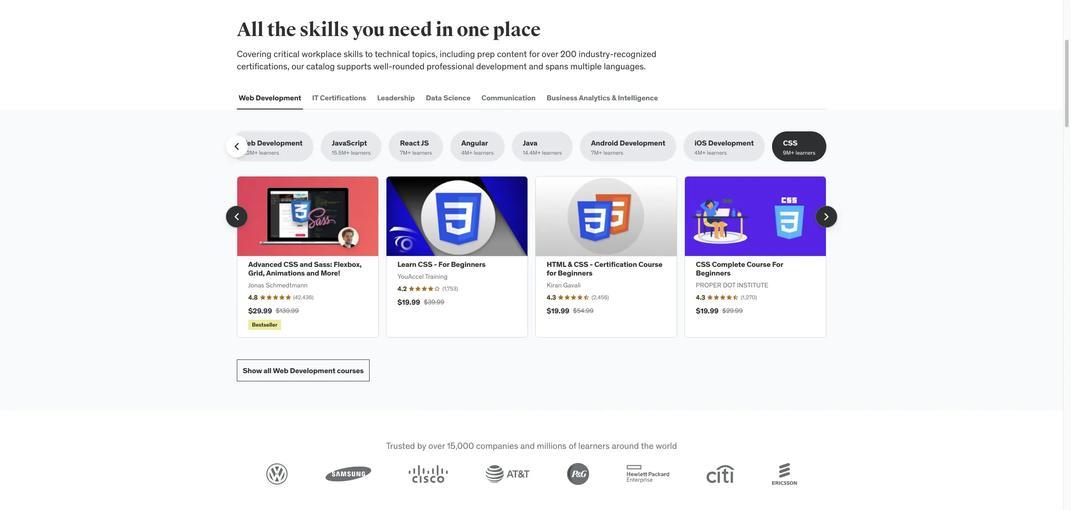 Task type: describe. For each thing, give the bounding box(es) containing it.
web development 12.2m+ learners
[[240, 138, 303, 156]]

millions
[[537, 440, 567, 451]]

javascript
[[332, 138, 367, 148]]

world
[[656, 440, 677, 451]]

android development 7m+ learners
[[591, 138, 665, 156]]

it certifications button
[[310, 87, 368, 109]]

learners inside angular 4m+ learners
[[474, 149, 494, 156]]

1 horizontal spatial the
[[641, 440, 654, 451]]

all
[[264, 366, 271, 375]]

0 vertical spatial skills
[[300, 18, 349, 42]]

css complete course for beginners
[[696, 260, 783, 278]]

trusted
[[386, 440, 415, 451]]

learners inside css 9m+ learners
[[796, 149, 816, 156]]

complete
[[712, 260, 745, 269]]

7m+ for react js
[[400, 149, 411, 156]]

course inside html & css - certification course for beginners
[[639, 260, 663, 269]]

learn css - for beginners link
[[398, 260, 486, 269]]

leadership
[[377, 93, 415, 102]]

topics,
[[412, 48, 438, 59]]

2 vertical spatial web
[[273, 366, 288, 375]]

communication
[[482, 93, 536, 102]]

intelligence
[[618, 93, 658, 102]]

learners inside java 14.4m+ learners
[[542, 149, 562, 156]]

data science
[[426, 93, 471, 102]]

for for course
[[772, 260, 783, 269]]

business analytics & intelligence button
[[545, 87, 660, 109]]

all
[[237, 18, 264, 42]]

js
[[421, 138, 429, 148]]

and left the sass:
[[300, 260, 312, 269]]

data
[[426, 93, 442, 102]]

development inside the show all web development courses link
[[290, 366, 335, 375]]

over inside covering critical workplace skills to technical topics, including prep content for over 200 industry-recognized certifications, our catalog supports well-rounded professional development and spans multiple languages.
[[542, 48, 558, 59]]

carousel element
[[226, 176, 837, 338]]

show
[[243, 366, 262, 375]]

for for -
[[439, 260, 449, 269]]

1 - from the left
[[434, 260, 437, 269]]

trusted by over 15,000 companies and millions of learners around the world
[[386, 440, 677, 451]]

beginners inside html & css - certification course for beginners
[[558, 268, 593, 278]]

css inside html & css - certification course for beginners
[[574, 260, 588, 269]]

it certifications
[[312, 93, 366, 102]]

rounded
[[392, 61, 425, 71]]

spans
[[545, 61, 568, 71]]

learners inside react js 7m+ learners
[[412, 149, 432, 156]]

advanced
[[248, 260, 282, 269]]

9m+
[[783, 149, 794, 156]]

web development
[[239, 93, 301, 102]]

javascript 15.5m+ learners
[[332, 138, 371, 156]]

react
[[400, 138, 420, 148]]

by
[[417, 440, 426, 451]]

languages.
[[604, 61, 646, 71]]

learners inside ios development 4m+ learners
[[707, 149, 727, 156]]

html
[[547, 260, 566, 269]]

cisco logo image
[[409, 465, 448, 483]]

development for ios development 4m+ learners
[[708, 138, 754, 148]]

course inside css complete course for beginners
[[747, 260, 771, 269]]

flexbox,
[[334, 260, 362, 269]]

multiple
[[571, 61, 602, 71]]

show all web development courses
[[243, 366, 364, 375]]

14.4m+
[[523, 149, 541, 156]]

data science button
[[424, 87, 472, 109]]

web development button
[[237, 87, 303, 109]]

react js 7m+ learners
[[400, 138, 432, 156]]

angular
[[461, 138, 488, 148]]

15,000
[[447, 440, 474, 451]]

learners inside android development 7m+ learners
[[603, 149, 623, 156]]

communication button
[[480, 87, 538, 109]]

catalog
[[306, 61, 335, 71]]

prep
[[477, 48, 495, 59]]

courses
[[337, 366, 364, 375]]

in
[[436, 18, 453, 42]]

css inside css complete course for beginners
[[696, 260, 711, 269]]

industry-
[[579, 48, 614, 59]]

css 9m+ learners
[[783, 138, 816, 156]]

it
[[312, 93, 318, 102]]

0 horizontal spatial the
[[267, 18, 296, 42]]

ios
[[695, 138, 707, 148]]

hewlett packard enterprise logo image
[[626, 465, 669, 483]]

ios development 4m+ learners
[[695, 138, 754, 156]]

business analytics & intelligence
[[547, 93, 658, 102]]

css right 'learn' at the left of the page
[[418, 260, 433, 269]]

grid,
[[248, 268, 265, 278]]

sass:
[[314, 260, 332, 269]]

business
[[547, 93, 578, 102]]

next image
[[819, 209, 834, 224]]

citi logo image
[[707, 465, 735, 483]]

of
[[569, 440, 576, 451]]

advanced css and sass: flexbox, grid, animations and more! link
[[248, 260, 362, 278]]

& inside the business analytics & intelligence button
[[612, 93, 616, 102]]

skills inside covering critical workplace skills to technical topics, including prep content for over 200 industry-recognized certifications, our catalog supports well-rounded professional development and spans multiple languages.
[[344, 48, 363, 59]]

all the skills you need in one place
[[237, 18, 541, 42]]

css complete course for beginners link
[[696, 260, 783, 278]]



Task type: locate. For each thing, give the bounding box(es) containing it.
our
[[292, 61, 304, 71]]

development up the 12.2m+ at the top
[[257, 138, 303, 148]]

development inside web development "button"
[[256, 93, 301, 102]]

1 vertical spatial for
[[547, 268, 556, 278]]

1 vertical spatial skills
[[344, 48, 363, 59]]

previous image for carousel element
[[230, 209, 244, 224]]

course right complete
[[747, 260, 771, 269]]

development for web development
[[256, 93, 301, 102]]

volkswagen logo image
[[266, 463, 288, 485]]

1 course from the left
[[639, 260, 663, 269]]

4m+ down angular
[[461, 149, 473, 156]]

development inside ios development 4m+ learners
[[708, 138, 754, 148]]

previous image
[[230, 139, 244, 154], [230, 209, 244, 224]]

course right certification in the bottom of the page
[[639, 260, 663, 269]]

covering
[[237, 48, 272, 59]]

the
[[267, 18, 296, 42], [641, 440, 654, 451]]

web inside web development 12.2m+ learners
[[240, 138, 256, 148]]

certifications,
[[237, 61, 289, 71]]

4m+ inside angular 4m+ learners
[[461, 149, 473, 156]]

development for web development 12.2m+ learners
[[257, 138, 303, 148]]

7m+ inside react js 7m+ learners
[[400, 149, 411, 156]]

android
[[591, 138, 618, 148]]

css
[[783, 138, 798, 148], [284, 260, 298, 269], [418, 260, 433, 269], [574, 260, 588, 269], [696, 260, 711, 269]]

1 vertical spatial web
[[240, 138, 256, 148]]

css inside advanced css and sass: flexbox, grid, animations and more!
[[284, 260, 298, 269]]

html & css - certification course for beginners
[[547, 260, 663, 278]]

0 vertical spatial web
[[239, 93, 254, 102]]

angular 4m+ learners
[[461, 138, 494, 156]]

science
[[443, 93, 471, 102]]

2 7m+ from the left
[[591, 149, 602, 156]]

css right html
[[574, 260, 588, 269]]

including
[[440, 48, 475, 59]]

for inside covering critical workplace skills to technical topics, including prep content for over 200 industry-recognized certifications, our catalog supports well-rounded professional development and spans multiple languages.
[[529, 48, 540, 59]]

1 horizontal spatial 7m+
[[591, 149, 602, 156]]

1 horizontal spatial for
[[772, 260, 783, 269]]

7m+ for android development
[[591, 149, 602, 156]]

0 vertical spatial &
[[612, 93, 616, 102]]

0 vertical spatial over
[[542, 48, 558, 59]]

learn css - for beginners
[[398, 260, 486, 269]]

development left 'courses'
[[290, 366, 335, 375]]

7m+ down react
[[400, 149, 411, 156]]

0 vertical spatial the
[[267, 18, 296, 42]]

1 vertical spatial &
[[568, 260, 572, 269]]

web inside "button"
[[239, 93, 254, 102]]

the left world
[[641, 440, 654, 451]]

procter & gamble logo image
[[567, 463, 589, 485]]

workplace
[[302, 48, 342, 59]]

web up the 12.2m+ at the top
[[240, 138, 256, 148]]

certifications
[[320, 93, 366, 102]]

7m+ inside android development 7m+ learners
[[591, 149, 602, 156]]

learners
[[259, 149, 279, 156], [351, 149, 371, 156], [412, 149, 432, 156], [474, 149, 494, 156], [542, 149, 562, 156], [603, 149, 623, 156], [707, 149, 727, 156], [796, 149, 816, 156], [578, 440, 610, 451]]

for
[[439, 260, 449, 269], [772, 260, 783, 269]]

course
[[639, 260, 663, 269], [747, 260, 771, 269]]

2 course from the left
[[747, 260, 771, 269]]

recognized
[[614, 48, 656, 59]]

web for web development 12.2m+ learners
[[240, 138, 256, 148]]

1 for from the left
[[439, 260, 449, 269]]

animations
[[266, 268, 305, 278]]

the up critical
[[267, 18, 296, 42]]

previous image inside carousel element
[[230, 209, 244, 224]]

200
[[560, 48, 577, 59]]

1 horizontal spatial -
[[590, 260, 593, 269]]

covering critical workplace skills to technical topics, including prep content for over 200 industry-recognized certifications, our catalog supports well-rounded professional development and spans multiple languages.
[[237, 48, 656, 71]]

certification
[[594, 260, 637, 269]]

leadership button
[[375, 87, 417, 109]]

web down certifications,
[[239, 93, 254, 102]]

beginners inside css complete course for beginners
[[696, 268, 731, 278]]

1 4m+ from the left
[[461, 149, 473, 156]]

- right 'learn' at the left of the page
[[434, 260, 437, 269]]

beginners for css complete course for beginners
[[696, 268, 731, 278]]

java
[[523, 138, 537, 148]]

previous image for topic filters element
[[230, 139, 244, 154]]

development right ios
[[708, 138, 754, 148]]

-
[[434, 260, 437, 269], [590, 260, 593, 269]]

& right html
[[568, 260, 572, 269]]

and left more!
[[306, 268, 319, 278]]

over up spans
[[542, 48, 558, 59]]

0 vertical spatial previous image
[[230, 139, 244, 154]]

development
[[256, 93, 301, 102], [257, 138, 303, 148], [620, 138, 665, 148], [708, 138, 754, 148], [290, 366, 335, 375]]

and left millions
[[520, 440, 535, 451]]

4m+
[[461, 149, 473, 156], [695, 149, 706, 156]]

&
[[612, 93, 616, 102], [568, 260, 572, 269]]

1 vertical spatial the
[[641, 440, 654, 451]]

well-
[[373, 61, 392, 71]]

to
[[365, 48, 373, 59]]

att&t logo image
[[486, 465, 530, 483]]

1 horizontal spatial beginners
[[558, 268, 593, 278]]

technical
[[375, 48, 410, 59]]

one
[[457, 18, 490, 42]]

over
[[542, 48, 558, 59], [428, 440, 445, 451]]

2 horizontal spatial beginners
[[696, 268, 731, 278]]

7m+ down android
[[591, 149, 602, 156]]

1 previous image from the top
[[230, 139, 244, 154]]

15.5m+
[[332, 149, 350, 156]]

supports
[[337, 61, 371, 71]]

- inside html & css - certification course for beginners
[[590, 260, 593, 269]]

1 horizontal spatial for
[[547, 268, 556, 278]]

css right advanced
[[284, 260, 298, 269]]

0 horizontal spatial 7m+
[[400, 149, 411, 156]]

and
[[529, 61, 543, 71], [300, 260, 312, 269], [306, 268, 319, 278], [520, 440, 535, 451]]

css left complete
[[696, 260, 711, 269]]

- left certification in the bottom of the page
[[590, 260, 593, 269]]

0 horizontal spatial course
[[639, 260, 663, 269]]

& inside html & css - certification course for beginners
[[568, 260, 572, 269]]

companies
[[476, 440, 518, 451]]

2 previous image from the top
[[230, 209, 244, 224]]

need
[[388, 18, 432, 42]]

for inside html & css - certification course for beginners
[[547, 268, 556, 278]]

1 vertical spatial over
[[428, 440, 445, 451]]

0 horizontal spatial 4m+
[[461, 149, 473, 156]]

skills up supports
[[344, 48, 363, 59]]

around
[[612, 440, 639, 451]]

analytics
[[579, 93, 610, 102]]

for
[[529, 48, 540, 59], [547, 268, 556, 278]]

professional
[[427, 61, 474, 71]]

0 horizontal spatial -
[[434, 260, 437, 269]]

skills up workplace
[[300, 18, 349, 42]]

2 for from the left
[[772, 260, 783, 269]]

and left spans
[[529, 61, 543, 71]]

1 horizontal spatial 4m+
[[695, 149, 706, 156]]

0 horizontal spatial &
[[568, 260, 572, 269]]

beginners for learn css - for beginners
[[451, 260, 486, 269]]

4m+ down ios
[[695, 149, 706, 156]]

for inside css complete course for beginners
[[772, 260, 783, 269]]

2 - from the left
[[590, 260, 593, 269]]

content
[[497, 48, 527, 59]]

development inside android development 7m+ learners
[[620, 138, 665, 148]]

learn
[[398, 260, 416, 269]]

web for web development
[[239, 93, 254, 102]]

development inside web development 12.2m+ learners
[[257, 138, 303, 148]]

1 horizontal spatial over
[[542, 48, 558, 59]]

development right android
[[620, 138, 665, 148]]

1 vertical spatial previous image
[[230, 209, 244, 224]]

topic filters element
[[226, 132, 827, 162]]

css inside css 9m+ learners
[[783, 138, 798, 148]]

over right the 'by'
[[428, 440, 445, 451]]

0 horizontal spatial for
[[439, 260, 449, 269]]

7m+
[[400, 149, 411, 156], [591, 149, 602, 156]]

learners inside javascript 15.5m+ learners
[[351, 149, 371, 156]]

previous image inside topic filters element
[[230, 139, 244, 154]]

critical
[[274, 48, 300, 59]]

show all web development courses link
[[237, 360, 370, 382]]

0 horizontal spatial for
[[529, 48, 540, 59]]

& right analytics
[[612, 93, 616, 102]]

0 horizontal spatial over
[[428, 440, 445, 451]]

css up 9m+
[[783, 138, 798, 148]]

java 14.4m+ learners
[[523, 138, 562, 156]]

1 horizontal spatial course
[[747, 260, 771, 269]]

learners inside web development 12.2m+ learners
[[259, 149, 279, 156]]

web right all
[[273, 366, 288, 375]]

development
[[476, 61, 527, 71]]

1 horizontal spatial &
[[612, 93, 616, 102]]

and inside covering critical workplace skills to technical topics, including prep content for over 200 industry-recognized certifications, our catalog supports well-rounded professional development and spans multiple languages.
[[529, 61, 543, 71]]

web
[[239, 93, 254, 102], [240, 138, 256, 148], [273, 366, 288, 375]]

beginners
[[451, 260, 486, 269], [558, 268, 593, 278], [696, 268, 731, 278]]

0 horizontal spatial beginners
[[451, 260, 486, 269]]

you
[[352, 18, 385, 42]]

advanced css and sass: flexbox, grid, animations and more!
[[248, 260, 362, 278]]

more!
[[321, 268, 340, 278]]

html & css - certification course for beginners link
[[547, 260, 663, 278]]

4m+ inside ios development 4m+ learners
[[695, 149, 706, 156]]

12.2m+
[[240, 149, 258, 156]]

1 7m+ from the left
[[400, 149, 411, 156]]

0 vertical spatial for
[[529, 48, 540, 59]]

development down certifications,
[[256, 93, 301, 102]]

place
[[493, 18, 541, 42]]

development for android development 7m+ learners
[[620, 138, 665, 148]]

ericsson logo image
[[772, 463, 797, 485]]

samsung logo image
[[325, 466, 371, 482]]

2 4m+ from the left
[[695, 149, 706, 156]]



Task type: vqa. For each thing, say whether or not it's contained in the screenshot.


